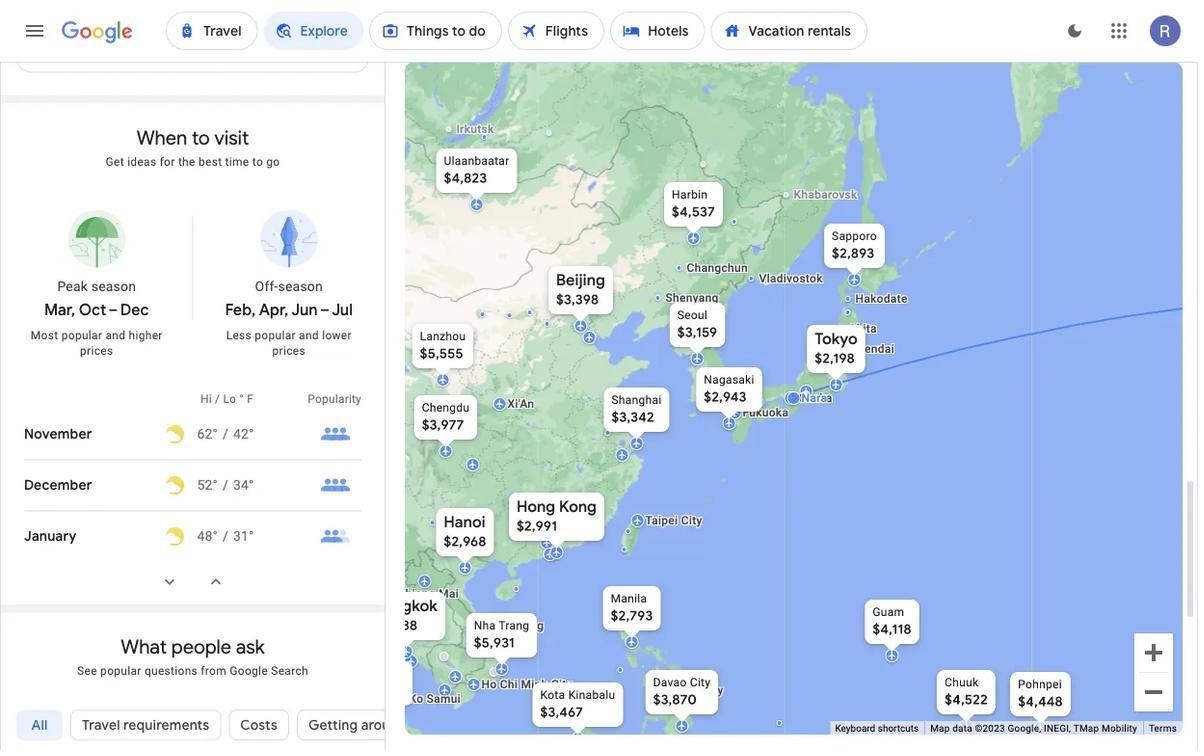 Task type: describe. For each thing, give the bounding box(es) containing it.
chengdu
[[422, 401, 470, 415]]

3467 US dollars text field
[[541, 704, 584, 721]]

f
[[247, 392, 254, 406]]

city for taipei city
[[682, 514, 703, 528]]

chi
[[500, 678, 518, 691]]

bangkok $3,288
[[375, 596, 438, 635]]

guam $4,118
[[873, 606, 912, 638]]

costs
[[240, 716, 278, 733]]

what people ask see popular questions from google search
[[77, 635, 308, 677]]

3398 US dollars text field
[[557, 291, 599, 309]]

$4,118
[[873, 621, 912, 638]]

ho
[[482, 678, 497, 691]]

getting around
[[309, 716, 407, 733]]

chiang mai
[[398, 587, 459, 601]]

4118 US dollars text field
[[873, 621, 912, 638]]

city for cebu city
[[703, 684, 724, 697]]

partly cloudy image for december
[[165, 476, 184, 495]]

nang
[[516, 619, 544, 633]]

hotels
[[203, 46, 243, 63]]

keyboard shortcuts
[[836, 723, 919, 734]]

ask
[[236, 635, 265, 660]]

city for davao city $3,870
[[690, 676, 711, 690]]

chiang
[[398, 587, 436, 601]]

nha
[[474, 619, 496, 633]]

$4,823
[[444, 170, 487, 187]]

°
[[239, 392, 244, 406]]

shanghai $3,342
[[612, 393, 662, 426]]

tab list containing all
[[1, 702, 418, 750]]

minh
[[521, 678, 548, 691]]

go
[[266, 155, 280, 168]]

4522 US dollars text field
[[945, 691, 988, 709]]

popular inside peak season mar, oct – dec most popular and higher prices
[[61, 328, 102, 342]]

nagasaki $2,943
[[704, 373, 755, 406]]

$3,342
[[612, 409, 655, 426]]

november
[[24, 426, 92, 443]]

map region
[[292, 0, 1199, 750]]

beijing
[[557, 271, 606, 290]]

taipei
[[646, 514, 678, 528]]

$2,991
[[517, 518, 558, 535]]

da nang
[[498, 619, 544, 633]]

visit
[[214, 126, 249, 150]]

less
[[226, 328, 252, 342]]

shenyang
[[666, 291, 719, 305]]

2943 US dollars text field
[[704, 389, 747, 406]]

pohnpei
[[1019, 678, 1063, 691]]

peak seasons section. image
[[66, 208, 128, 270]]

map data ©2023 google, inegi, tmap mobility
[[931, 723, 1138, 734]]

34°
[[233, 477, 254, 493]]

prices inside off-season feb, apr, jun – jul less popular and lower prices
[[273, 344, 306, 357]]

manila
[[611, 592, 647, 606]]

mar,
[[44, 300, 75, 320]]

inegi,
[[1045, 723, 1072, 734]]

3159 US dollars text field
[[678, 324, 718, 341]]

higher
[[129, 328, 163, 342]]

the
[[178, 155, 195, 168]]

kong
[[559, 497, 597, 517]]

hanoi
[[444, 513, 486, 532]]

manila $2,793
[[611, 592, 653, 625]]

/ for january
[[223, 528, 229, 544]]

busy image
[[320, 419, 351, 450]]

pohnpei $4,448
[[1019, 678, 1064, 711]]

harbin $4,537
[[672, 188, 716, 221]]

cebu city
[[672, 684, 724, 697]]

all
[[31, 716, 48, 733]]

khabarovsk
[[794, 188, 858, 202]]

jun – jul
[[291, 300, 353, 320]]

best
[[199, 155, 222, 168]]

peak
[[57, 279, 88, 295]]

map
[[931, 723, 950, 734]]

season for oct – dec
[[91, 279, 136, 295]]

2198 US dollars text field
[[815, 350, 855, 367]]

sendai
[[858, 342, 895, 356]]

$4,537
[[672, 203, 716, 221]]

2991 US dollars text field
[[517, 518, 558, 535]]

hi
[[201, 392, 212, 406]]

people
[[171, 635, 231, 660]]

chuuk
[[945, 676, 979, 690]]

3342 US dollars text field
[[612, 409, 655, 426]]

harbin
[[672, 188, 708, 202]]

samui
[[427, 692, 461, 706]]

5555 US dollars text field
[[420, 345, 464, 363]]

prices inside peak season mar, oct – dec most popular and higher prices
[[80, 344, 113, 357]]

nha trang $5,931
[[474, 619, 530, 652]]

english (united states)
[[84, 718, 228, 736]]

city right minh
[[552, 678, 573, 691]]

data
[[953, 723, 973, 734]]

travel requirements
[[82, 716, 210, 733]]

popular inside what people ask see popular questions from google search
[[100, 664, 141, 677]]

62° / 42°
[[197, 426, 254, 442]]

hong kong $2,991
[[517, 497, 597, 535]]

osaka
[[799, 392, 833, 405]]

terms
[[1149, 723, 1178, 734]]

da
[[498, 619, 513, 633]]

from
[[201, 664, 227, 677]]

chengdu $3,977
[[422, 401, 470, 434]]

52° / 34°
[[197, 477, 254, 493]]

(united
[[133, 718, 180, 736]]

view
[[143, 46, 174, 63]]

ho chi minh city
[[482, 678, 573, 691]]

$5,555
[[420, 345, 464, 363]]

3977 US dollars text field
[[422, 417, 464, 434]]

31°
[[233, 528, 254, 544]]

48°
[[197, 528, 218, 544]]

3288 US dollars text field
[[375, 617, 418, 635]]

vladivostok
[[759, 272, 823, 285]]



Task type: vqa. For each thing, say whether or not it's contained in the screenshot.
+25% emissions
no



Task type: locate. For each thing, give the bounding box(es) containing it.
partly cloudy image for november
[[165, 425, 184, 444]]

$2,943
[[704, 389, 747, 406]]

nara
[[802, 392, 828, 405]]

1 horizontal spatial to
[[252, 155, 263, 168]]

getting around button
[[297, 702, 418, 748]]

around
[[361, 716, 407, 733]]

lanzhou
[[420, 330, 466, 343]]

shanghai
[[612, 393, 662, 407]]

2793 US dollars text field
[[611, 608, 653, 625]]

and inside peak season mar, oct – dec most popular and higher prices
[[106, 328, 126, 342]]

/ left the 42°
[[223, 426, 229, 442]]

tab list
[[1, 702, 418, 750]]

kota kinabalu $3,467
[[541, 689, 616, 721]]

©2023
[[975, 723, 1006, 734]]

city right cebu
[[703, 684, 724, 697]]

$2,198
[[815, 350, 855, 367]]

2 vertical spatial partly cloudy image
[[165, 527, 184, 546]]

partly cloudy image left 62°
[[165, 425, 184, 444]]

previous month image
[[193, 559, 239, 605]]

seoul $3,159
[[678, 309, 718, 341]]

states)
[[183, 718, 228, 736]]

season for apr,
[[278, 279, 323, 295]]

0 horizontal spatial prices
[[80, 344, 113, 357]]

2893 US dollars text field
[[832, 245, 875, 262]]

2 partly cloudy image from the top
[[165, 476, 184, 495]]

0 horizontal spatial to
[[192, 126, 210, 150]]

city inside davao city $3,870
[[690, 676, 711, 690]]

questions
[[145, 664, 198, 677]]

city right davao
[[690, 676, 711, 690]]

0 vertical spatial to
[[192, 126, 210, 150]]

4448 US dollars text field
[[1019, 693, 1064, 711]]

0 horizontal spatial and
[[106, 328, 126, 342]]

1 partly cloudy image from the top
[[165, 425, 184, 444]]

/ right 48°
[[223, 528, 229, 544]]

5931 US dollars text field
[[474, 635, 515, 652]]

akita
[[849, 322, 877, 336]]

1 season from the left
[[91, 279, 136, 295]]

to left go
[[252, 155, 263, 168]]

keyboard
[[836, 723, 876, 734]]

season up oct – dec
[[91, 279, 136, 295]]

shortcuts
[[878, 723, 919, 734]]

when to visit get ideas for the best time to go
[[106, 126, 280, 168]]

partly cloudy image left 52°
[[165, 476, 184, 495]]

2 season from the left
[[278, 279, 323, 295]]

/ for december
[[223, 477, 229, 493]]

season up the jun – jul in the top of the page
[[278, 279, 323, 295]]

1 horizontal spatial season
[[278, 279, 323, 295]]

city
[[682, 514, 703, 528], [690, 676, 711, 690], [552, 678, 573, 691], [703, 684, 724, 697]]

hakodate
[[856, 292, 908, 306]]

ideas
[[127, 155, 157, 168]]

all button
[[16, 702, 63, 748]]

$3,467
[[541, 704, 584, 721]]

ko samui
[[409, 692, 461, 706]]

popular inside off-season feb, apr, jun – jul less popular and lower prices
[[255, 328, 296, 342]]

next month image
[[147, 559, 193, 605]]

42°
[[233, 426, 254, 442]]

partly cloudy image
[[165, 425, 184, 444], [165, 476, 184, 495], [165, 527, 184, 546]]

taipei city
[[646, 514, 703, 528]]

sapporo $2,893
[[832, 230, 878, 262]]

to
[[192, 126, 210, 150], [252, 155, 263, 168]]

$3,977
[[422, 417, 464, 434]]

/ for november
[[223, 426, 229, 442]]

$3,398
[[557, 291, 599, 309]]

$2,968
[[444, 533, 487, 551]]

requirements
[[123, 716, 210, 733]]

oct – dec
[[79, 300, 149, 320]]

for
[[160, 155, 175, 168]]

tokyo $2,198
[[815, 329, 858, 367]]

search
[[271, 664, 308, 677]]

busy image
[[320, 470, 351, 501]]

fukuoka
[[743, 406, 789, 420]]

$2,893
[[832, 245, 875, 262]]

season inside off-season feb, apr, jun – jul less popular and lower prices
[[278, 279, 323, 295]]

373
[[177, 46, 200, 63]]

1 vertical spatial partly cloudy image
[[165, 476, 184, 495]]

4537 US dollars text field
[[672, 203, 716, 221]]

somewhat busy image
[[320, 521, 351, 552]]

and inside off-season feb, apr, jun – jul less popular and lower prices
[[299, 328, 319, 342]]

loading results progress bar
[[0, 62, 1199, 66]]

1 and from the left
[[106, 328, 126, 342]]

what
[[121, 635, 167, 660]]

popular down mar,
[[61, 328, 102, 342]]

most
[[31, 328, 58, 342]]

/
[[215, 392, 220, 406], [223, 426, 229, 442], [223, 477, 229, 493], [223, 528, 229, 544]]

feb,
[[225, 300, 256, 320]]

62°
[[197, 426, 218, 442]]

seoul
[[678, 309, 708, 322]]

mobility
[[1102, 723, 1138, 734]]

1 horizontal spatial and
[[299, 328, 319, 342]]

terms link
[[1149, 723, 1178, 734]]

3 partly cloudy image from the top
[[165, 527, 184, 546]]

bangkok
[[375, 596, 438, 616]]

january
[[24, 528, 77, 545]]

change appearance image
[[1052, 8, 1098, 54]]

get
[[106, 155, 124, 168]]

google,
[[1008, 723, 1042, 734]]

1 vertical spatial to
[[252, 155, 263, 168]]

kota
[[541, 689, 566, 702]]

off-season feb, apr, jun – jul less popular and lower prices
[[225, 279, 353, 357]]

48° / 31°
[[197, 528, 254, 544]]

changchun
[[687, 261, 748, 275]]

4823 US dollars text field
[[444, 170, 487, 187]]

popular down apr,
[[255, 328, 296, 342]]

hanoi $2,968
[[444, 513, 487, 551]]

season
[[91, 279, 136, 295], [278, 279, 323, 295]]

1 prices from the left
[[80, 344, 113, 357]]

hi / lo ° f
[[201, 392, 254, 406]]

3870 US dollars text field
[[654, 691, 697, 709]]

/ right hi
[[215, 392, 220, 406]]

costs button
[[229, 702, 289, 748]]

off-seasons section. image
[[258, 208, 320, 270]]

to up best
[[192, 126, 210, 150]]

partly cloudy image left 48°
[[165, 527, 184, 546]]

nagasaki
[[704, 373, 755, 387]]

0 vertical spatial partly cloudy image
[[165, 425, 184, 444]]

prices down apr,
[[273, 344, 306, 357]]

and left lower
[[299, 328, 319, 342]]

english
[[84, 718, 130, 736]]

and down oct – dec
[[106, 328, 126, 342]]

davao
[[654, 676, 687, 690]]

2 prices from the left
[[273, 344, 306, 357]]

time
[[225, 155, 249, 168]]

partly cloudy image for january
[[165, 527, 184, 546]]

$4,522
[[945, 691, 988, 709]]

tmap
[[1074, 723, 1100, 734]]

2968 US dollars text field
[[444, 533, 487, 551]]

season inside peak season mar, oct – dec most popular and higher prices
[[91, 279, 136, 295]]

$3,288
[[375, 617, 418, 635]]

apr,
[[259, 300, 289, 320]]

travel requirements button
[[70, 702, 221, 748]]

usd
[[296, 718, 323, 736]]

$4,448
[[1019, 693, 1064, 711]]

2 and from the left
[[299, 328, 319, 342]]

busan
[[729, 384, 762, 397]]

popular down the what
[[100, 664, 141, 677]]

see
[[77, 664, 97, 677]]

cebu
[[672, 684, 700, 697]]

0 horizontal spatial season
[[91, 279, 136, 295]]

hong
[[517, 497, 556, 517]]

/ right 52°
[[223, 477, 229, 493]]

main menu image
[[23, 19, 46, 42]]

city right "taipei"
[[682, 514, 703, 528]]

trang
[[499, 619, 530, 633]]

english (united states) button
[[48, 712, 244, 743]]

1 horizontal spatial prices
[[273, 344, 306, 357]]

prices down oct – dec
[[80, 344, 113, 357]]



